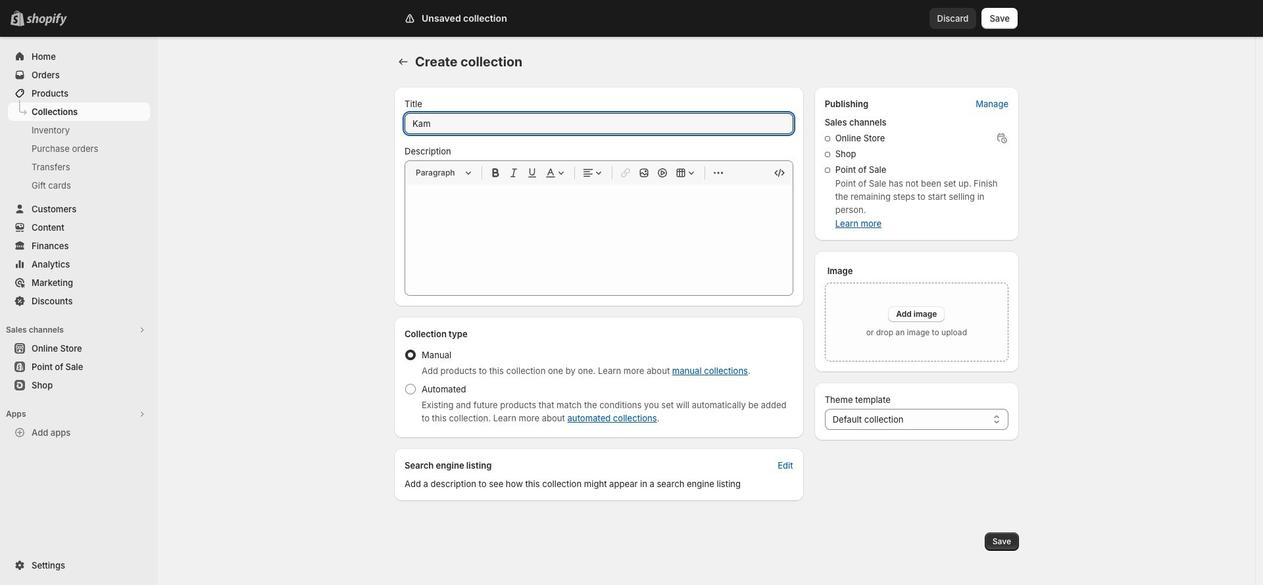 Task type: vqa. For each thing, say whether or not it's contained in the screenshot.
text field at left
no



Task type: locate. For each thing, give the bounding box(es) containing it.
e.g. Summer collection, Under $100, Staff picks text field
[[405, 113, 794, 134]]



Task type: describe. For each thing, give the bounding box(es) containing it.
shopify image
[[29, 13, 70, 26]]



